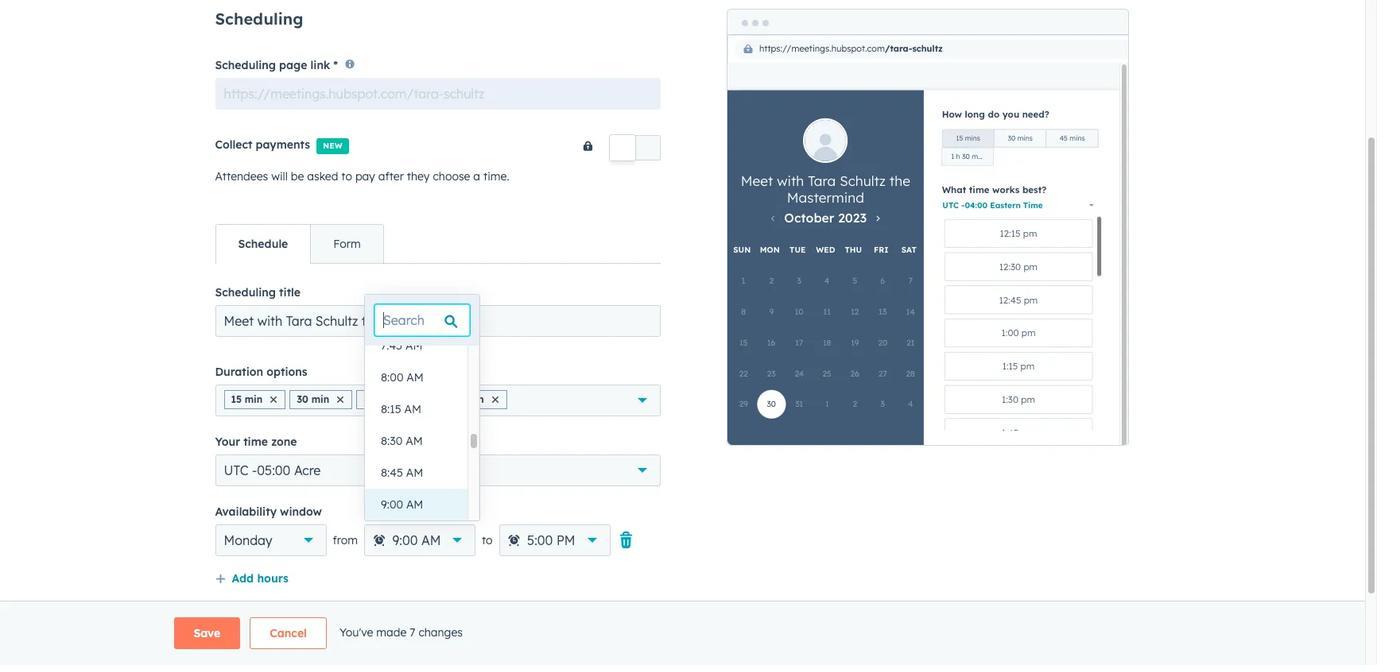 Task type: vqa. For each thing, say whether or not it's contained in the screenshot.
Workflows Dropdown Button
no



Task type: describe. For each thing, give the bounding box(es) containing it.
30 min
[[297, 393, 329, 405]]

after
[[378, 169, 404, 183]]

close image for 1 hr 30 min
[[492, 397, 498, 403]]

min for 45 min
[[378, 393, 396, 405]]

scheduling for scheduling
[[215, 9, 303, 29]]

asked
[[307, 169, 338, 183]]

5:00 pm button
[[499, 525, 611, 557]]

8:30 am button
[[365, 426, 468, 457]]

45
[[364, 393, 375, 405]]

add
[[232, 572, 254, 586]]

9:00 am inside button
[[381, 498, 423, 512]]

9:00 am button
[[365, 489, 468, 521]]

monday button
[[215, 525, 327, 557]]

am for 8:30 am button
[[406, 434, 423, 449]]

duration options
[[215, 365, 307, 379]]

8:45 am
[[381, 466, 423, 480]]

am for the 7:45 am "button"
[[406, 339, 423, 353]]

zone
[[271, 435, 297, 449]]

availability window
[[215, 505, 322, 519]]

2 30 from the left
[[452, 393, 463, 405]]

7:45
[[381, 339, 403, 353]]

1
[[430, 393, 436, 405]]

15 min
[[231, 393, 263, 405]]

time.
[[484, 169, 510, 183]]

pay
[[355, 169, 375, 183]]

Search search field
[[375, 305, 470, 336]]

8:30
[[381, 434, 403, 449]]

monday
[[224, 533, 273, 549]]

pm
[[557, 533, 576, 549]]

link
[[311, 58, 330, 72]]

from
[[333, 533, 358, 548]]

form link
[[310, 225, 383, 263]]

add hours
[[232, 572, 289, 586]]

9:00 am button
[[364, 525, 476, 557]]

window
[[280, 505, 322, 519]]

scheduling for scheduling title
[[215, 285, 276, 300]]

schedule link
[[216, 225, 310, 263]]

collect payments
[[215, 137, 310, 152]]

close image for 30 min
[[337, 397, 344, 403]]

you've
[[340, 626, 373, 640]]

title
[[279, 285, 301, 300]]

min for 30 min
[[311, 393, 329, 405]]

8:00
[[381, 371, 404, 385]]

5:00
[[527, 533, 553, 549]]

page section element
[[136, 618, 1230, 650]]

will
[[271, 169, 288, 183]]

page
[[279, 58, 307, 72]]

1 hr 30 min
[[430, 393, 484, 405]]

your
[[215, 435, 240, 449]]

hr
[[439, 393, 449, 405]]

8:45
[[381, 466, 403, 480]]

choose
[[433, 169, 470, 183]]

1 30 from the left
[[297, 393, 309, 405]]

tab panel containing utc -05:00 acre
[[215, 263, 661, 650]]

4 min from the left
[[466, 393, 484, 405]]

utc -05:00 acre
[[224, 463, 321, 479]]

save button
[[174, 618, 240, 650]]

45 min
[[364, 393, 396, 405]]

8:00 am
[[381, 371, 424, 385]]

made
[[376, 626, 407, 640]]

7:45 am
[[381, 339, 423, 353]]

hours
[[257, 572, 289, 586]]

new
[[323, 141, 343, 151]]



Task type: locate. For each thing, give the bounding box(es) containing it.
min right 15 on the left bottom
[[245, 393, 263, 405]]

am right 8:15
[[405, 402, 422, 417]]

0 vertical spatial scheduling
[[215, 9, 303, 29]]

30 down options
[[297, 393, 309, 405]]

9:00 inside 9:00 am popup button
[[392, 533, 418, 549]]

8:00 am button
[[365, 362, 468, 394]]

save
[[194, 627, 221, 641]]

changes
[[419, 626, 463, 640]]

2 vertical spatial scheduling
[[215, 285, 276, 300]]

min
[[245, 393, 263, 405], [311, 393, 329, 405], [378, 393, 396, 405], [466, 393, 484, 405]]

am for 8:00 am button
[[407, 371, 424, 385]]

am right the 7:45 on the left of the page
[[406, 339, 423, 353]]

9:00 down 8:45
[[381, 498, 403, 512]]

form
[[333, 237, 361, 251]]

1 scheduling from the top
[[215, 9, 303, 29]]

close image for 15 min
[[271, 397, 277, 403]]

collect
[[215, 137, 252, 152]]

add hours button
[[215, 569, 289, 590]]

15
[[231, 393, 242, 405]]

am down 9:00 am button
[[422, 533, 441, 549]]

8:15 am button
[[365, 394, 468, 426]]

9:00 down 9:00 am button
[[392, 533, 418, 549]]

duration
[[215, 365, 263, 379]]

3 scheduling from the top
[[215, 285, 276, 300]]

to left pay
[[341, 169, 352, 183]]

your time zone
[[215, 435, 297, 449]]

0 vertical spatial 9:00
[[381, 498, 403, 512]]

scheduling title
[[215, 285, 301, 300]]

attendees will be asked to pay after they choose a time.
[[215, 169, 510, 183]]

Scheduling title text field
[[215, 305, 661, 337]]

0 vertical spatial 9:00 am
[[381, 498, 423, 512]]

close image right 30 min at the bottom left
[[337, 397, 344, 403]]

close image right 8:15
[[404, 397, 411, 403]]

None text field
[[215, 78, 661, 110]]

-
[[252, 463, 257, 479]]

am right 8:45
[[406, 466, 423, 480]]

1 min from the left
[[245, 393, 263, 405]]

min right hr
[[466, 393, 484, 405]]

time
[[244, 435, 268, 449]]

2 close image from the left
[[337, 397, 344, 403]]

9:00 am
[[381, 498, 423, 512], [392, 533, 441, 549]]

close image right 15 min
[[271, 397, 277, 403]]

8:15 am
[[381, 402, 422, 417]]

1 vertical spatial to
[[482, 533, 493, 548]]

2 min from the left
[[311, 393, 329, 405]]

am down 8:45 am "button"
[[406, 498, 423, 512]]

9:00 am inside popup button
[[392, 533, 441, 549]]

am for 8:15 am button
[[405, 402, 422, 417]]

min right "45"
[[378, 393, 396, 405]]

4 close image from the left
[[492, 397, 498, 403]]

utc
[[224, 463, 249, 479]]

tab list containing schedule
[[215, 224, 384, 264]]

am
[[406, 339, 423, 353], [407, 371, 424, 385], [405, 402, 422, 417], [406, 434, 423, 449], [406, 466, 423, 480], [406, 498, 423, 512], [422, 533, 441, 549]]

0 horizontal spatial 30
[[297, 393, 309, 405]]

close image for 45 min
[[404, 397, 411, 403]]

options
[[267, 365, 307, 379]]

close image right 1 hr 30 min
[[492, 397, 498, 403]]

min for 15 min
[[245, 393, 263, 405]]

8:30 am
[[381, 434, 423, 449]]

scheduling for scheduling page link
[[215, 58, 276, 72]]

2 scheduling from the top
[[215, 58, 276, 72]]

1 vertical spatial 9:00 am
[[392, 533, 441, 549]]

scheduling
[[215, 9, 303, 29], [215, 58, 276, 72], [215, 285, 276, 300]]

availability
[[215, 505, 277, 519]]

0 vertical spatial to
[[341, 169, 352, 183]]

am for 9:00 am button
[[406, 498, 423, 512]]

am right 8:00
[[407, 371, 424, 385]]

to
[[341, 169, 352, 183], [482, 533, 493, 548]]

8:45 am button
[[365, 457, 468, 489]]

min left "45"
[[311, 393, 329, 405]]

1 vertical spatial scheduling
[[215, 58, 276, 72]]

0 horizontal spatial to
[[341, 169, 352, 183]]

9:00 inside 9:00 am button
[[381, 498, 403, 512]]

be
[[291, 169, 304, 183]]

05:00
[[257, 463, 291, 479]]

scheduling up scheduling page link at the left top of the page
[[215, 9, 303, 29]]

they
[[407, 169, 430, 183]]

1 close image from the left
[[271, 397, 277, 403]]

9:00 am down 8:45 am
[[381, 498, 423, 512]]

1 horizontal spatial 30
[[452, 393, 463, 405]]

9:00 am down 9:00 am button
[[392, 533, 441, 549]]

cancel
[[270, 627, 307, 641]]

7
[[410, 626, 416, 640]]

to left 5:00
[[482, 533, 493, 548]]

scheduling left page
[[215, 58, 276, 72]]

attendees
[[215, 169, 268, 183]]

schedule
[[238, 237, 288, 251]]

acre
[[294, 463, 321, 479]]

1 vertical spatial 9:00
[[392, 533, 418, 549]]

am for 8:45 am "button"
[[406, 466, 423, 480]]

1 horizontal spatial to
[[482, 533, 493, 548]]

you've made 7 changes
[[340, 626, 463, 640]]

am inside popup button
[[422, 533, 441, 549]]

30 right hr
[[452, 393, 463, 405]]

30
[[297, 393, 309, 405], [452, 393, 463, 405]]

5:00 pm
[[527, 533, 576, 549]]

tab panel
[[215, 263, 661, 650]]

tab list
[[215, 224, 384, 264]]

scheduling left title
[[215, 285, 276, 300]]

grid grid
[[365, 330, 480, 521]]

3 min from the left
[[378, 393, 396, 405]]

utc -05:00 acre button
[[215, 455, 661, 487]]

7:45 am button
[[365, 330, 468, 362]]

cancel button
[[250, 618, 327, 650]]

am right 8:30
[[406, 434, 423, 449]]

9:00
[[381, 498, 403, 512], [392, 533, 418, 549]]

8:15
[[381, 402, 401, 417]]

3 close image from the left
[[404, 397, 411, 403]]

a
[[474, 169, 480, 183]]

payments
[[256, 137, 310, 152]]

close image
[[271, 397, 277, 403], [337, 397, 344, 403], [404, 397, 411, 403], [492, 397, 498, 403]]

scheduling page link
[[215, 58, 330, 72]]



